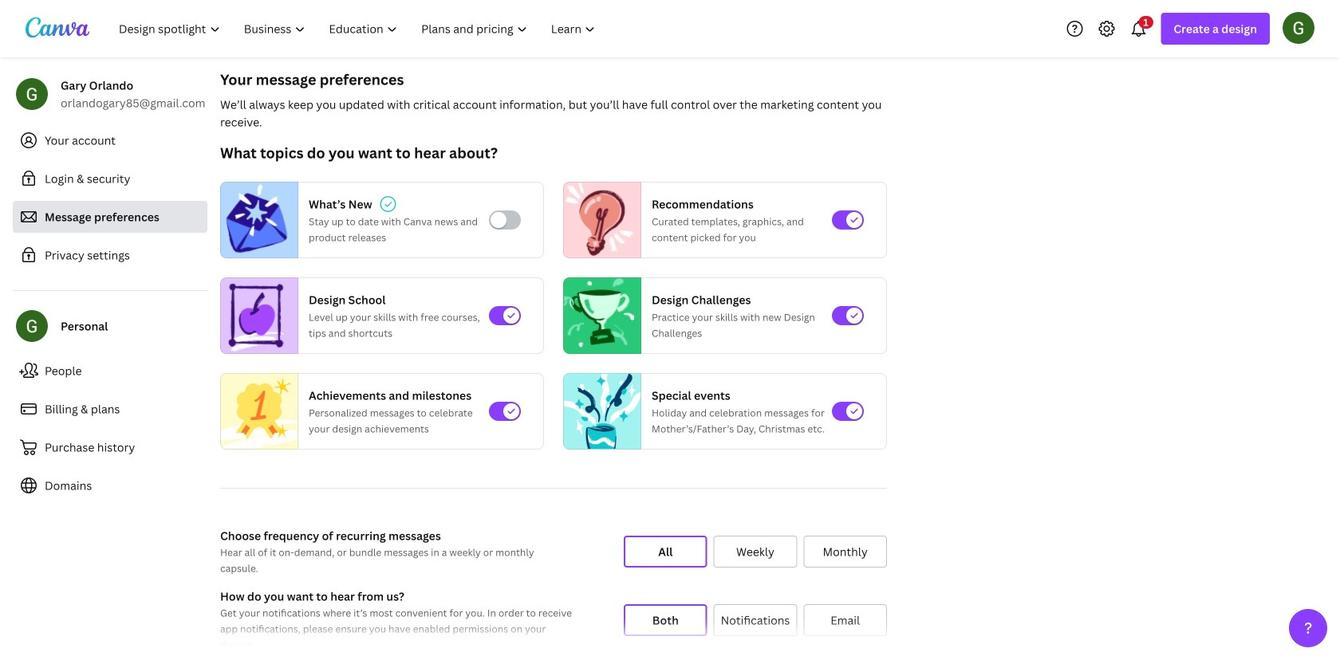 Task type: locate. For each thing, give the bounding box(es) containing it.
topic image
[[221, 182, 291, 258], [564, 182, 634, 258], [221, 278, 291, 354], [564, 278, 634, 354], [221, 370, 298, 453], [564, 370, 641, 453]]

top level navigation element
[[109, 13, 609, 45]]

None button
[[624, 536, 707, 568], [714, 536, 797, 568], [804, 536, 887, 568], [624, 605, 707, 637], [714, 605, 797, 637], [804, 605, 887, 637], [624, 536, 707, 568], [714, 536, 797, 568], [804, 536, 887, 568], [624, 605, 707, 637], [714, 605, 797, 637], [804, 605, 887, 637]]

gary orlando image
[[1283, 12, 1315, 44]]



Task type: vqa. For each thing, say whether or not it's contained in the screenshot.
How within in the middle of a bustling city intersection, an unusual sight caught the attention of passersby. a lion and a squirrel were square dancing together, their coordinated movements mesmerizing onlookers. the lion's powerful strides and the squirrel's nimble hops created a fascinating dance that seemed to defy the chaos of the city around them. curious crowds gathered, marveling at the unlikely duo's performance, wondering how they came to be there and what might happen next.
no



